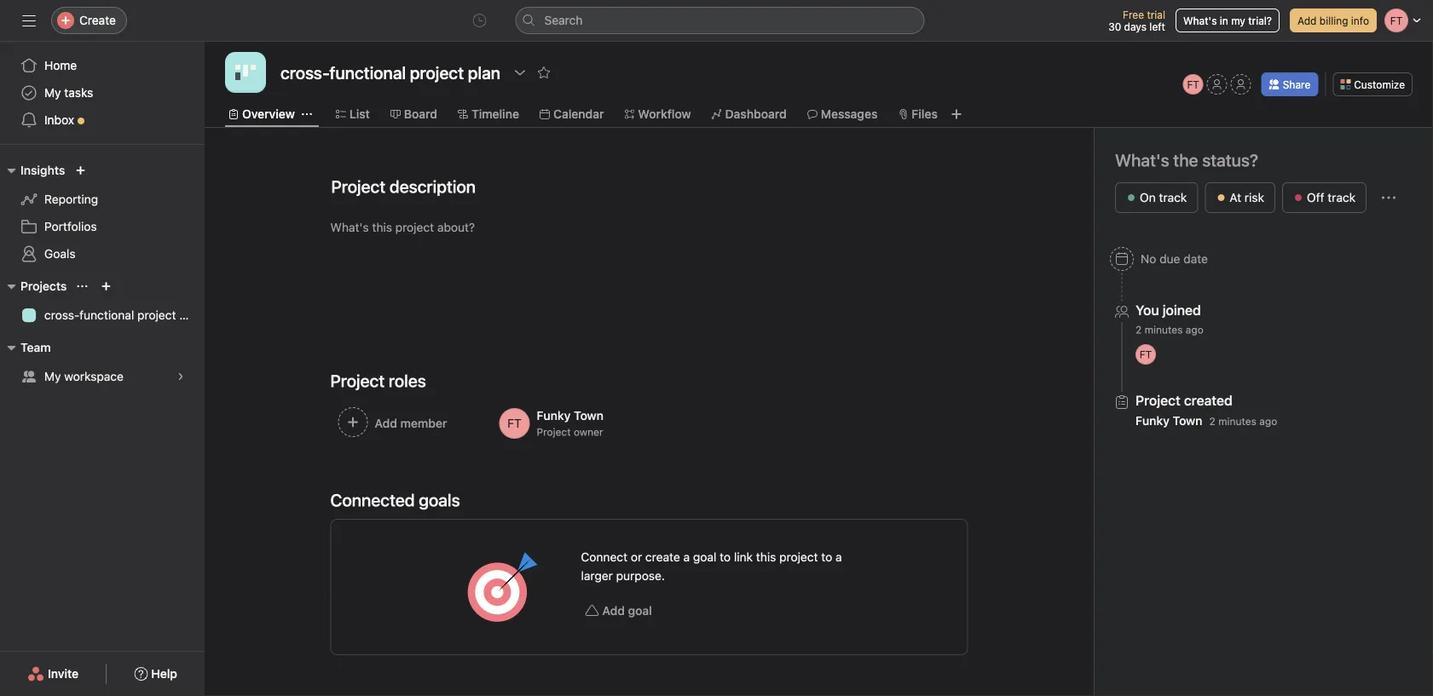 Task type: describe. For each thing, give the bounding box(es) containing it.
team
[[20, 341, 51, 355]]

calendar link
[[540, 105, 604, 124]]

track for off track
[[1328, 191, 1356, 205]]

the status?
[[1173, 150, 1258, 170]]

joined
[[1163, 302, 1201, 318]]

home link
[[10, 52, 194, 79]]

ft button
[[1183, 74, 1203, 95]]

files link
[[898, 105, 938, 124]]

days
[[1124, 20, 1147, 32]]

overview
[[242, 107, 295, 121]]

messages
[[821, 107, 878, 121]]

info
[[1351, 14, 1369, 26]]

more actions image
[[1382, 191, 1396, 205]]

search
[[544, 13, 583, 27]]

add billing info button
[[1290, 9, 1377, 32]]

0 horizontal spatial ft
[[1140, 349, 1152, 361]]

what's for what's the status?
[[1115, 150, 1169, 170]]

you joined 2 minutes ago
[[1136, 302, 1204, 336]]

inbox
[[44, 113, 74, 127]]

ago inside project created funky town 2 minutes ago
[[1259, 416, 1277, 428]]

dashboard
[[725, 107, 787, 121]]

on track
[[1140, 191, 1187, 205]]

funky town link
[[1136, 414, 1202, 428]]

my
[[1231, 14, 1245, 26]]

you
[[1136, 302, 1159, 318]]

at risk button
[[1205, 182, 1275, 213]]

help
[[151, 667, 177, 681]]

ago inside the you joined 2 minutes ago
[[1186, 324, 1204, 336]]

workspace
[[64, 370, 124, 384]]

in
[[1220, 14, 1228, 26]]

trial
[[1147, 9, 1165, 20]]

show options, current sort, top image
[[77, 281, 87, 292]]

at risk
[[1230, 191, 1264, 205]]

add goal
[[602, 604, 652, 618]]

connect
[[581, 550, 628, 564]]

messages link
[[807, 105, 878, 124]]

funky town
[[537, 409, 604, 423]]

projects
[[20, 279, 67, 293]]

workflow
[[638, 107, 691, 121]]

customize button
[[1333, 72, 1413, 96]]

share
[[1283, 78, 1311, 90]]

my workspace
[[44, 370, 124, 384]]

due
[[1160, 252, 1180, 266]]

minutes inside the you joined 2 minutes ago
[[1145, 324, 1183, 336]]

see details, my workspace image
[[176, 372, 186, 382]]

add member
[[375, 416, 447, 431]]

off track
[[1307, 191, 1356, 205]]

add to starred image
[[537, 66, 551, 79]]

my for my tasks
[[44, 86, 61, 100]]

or
[[631, 550, 642, 564]]

calendar
[[553, 107, 604, 121]]

insights element
[[0, 155, 205, 271]]

search button
[[515, 7, 925, 34]]

timeline
[[471, 107, 519, 121]]

goals
[[44, 247, 76, 261]]

this
[[756, 550, 776, 564]]

my tasks link
[[10, 79, 194, 107]]

board image
[[235, 62, 256, 83]]

search list box
[[515, 7, 925, 34]]

town
[[1173, 414, 1202, 428]]

purpose.
[[616, 569, 665, 583]]

functional
[[79, 308, 134, 322]]

off track button
[[1282, 182, 1367, 213]]

on track button
[[1115, 182, 1198, 213]]

add tab image
[[950, 107, 963, 121]]

my for my workspace
[[44, 370, 61, 384]]

projects element
[[0, 271, 205, 332]]

owner
[[574, 426, 603, 438]]

reporting link
[[10, 186, 194, 213]]

at
[[1230, 191, 1241, 205]]

create button
[[51, 7, 127, 34]]

home
[[44, 58, 77, 72]]

free
[[1123, 9, 1144, 20]]

larger
[[581, 569, 613, 583]]

date
[[1184, 252, 1208, 266]]

2 a from the left
[[836, 550, 842, 564]]

files
[[912, 107, 938, 121]]

Project description title text field
[[320, 169, 480, 205]]

project inside connect or create a goal to link this project to a larger purpose.
[[779, 550, 818, 564]]

create
[[645, 550, 680, 564]]

funky
[[1136, 414, 1170, 428]]

history image
[[473, 14, 486, 27]]



Task type: locate. For each thing, give the bounding box(es) containing it.
0 horizontal spatial track
[[1159, 191, 1187, 205]]

0 horizontal spatial minutes
[[1145, 324, 1183, 336]]

add billing info
[[1297, 14, 1369, 26]]

list link
[[336, 105, 370, 124]]

2 right town
[[1209, 416, 1215, 428]]

hide sidebar image
[[22, 14, 36, 27]]

customize
[[1354, 78, 1405, 90]]

no
[[1141, 252, 1156, 266]]

connected goals
[[330, 490, 460, 510]]

teams element
[[0, 332, 205, 394]]

0 vertical spatial what's
[[1183, 14, 1217, 26]]

ft down the you joined 2 minutes ago
[[1140, 349, 1152, 361]]

inbox link
[[10, 107, 194, 134]]

add down larger
[[602, 604, 625, 618]]

project left plan
[[137, 308, 176, 322]]

projects button
[[0, 276, 67, 297]]

2 down you
[[1136, 324, 1142, 336]]

0 horizontal spatial add
[[602, 604, 625, 618]]

insights
[[20, 163, 65, 177]]

no due date
[[1141, 252, 1208, 266]]

1 horizontal spatial project
[[779, 550, 818, 564]]

ft down what's in my trial?
[[1187, 78, 1199, 90]]

to left link
[[720, 550, 731, 564]]

share button
[[1261, 72, 1318, 96]]

0 horizontal spatial to
[[720, 550, 731, 564]]

1 track from the left
[[1159, 191, 1187, 205]]

add goal button
[[581, 596, 656, 627]]

1 vertical spatial add
[[602, 604, 625, 618]]

team button
[[0, 338, 51, 358]]

1 a from the left
[[683, 550, 690, 564]]

add for add goal
[[602, 604, 625, 618]]

what's in my trial?
[[1183, 14, 1272, 26]]

add member button
[[330, 400, 485, 448]]

minutes right town
[[1218, 416, 1257, 428]]

my
[[44, 86, 61, 100], [44, 370, 61, 384]]

2 track from the left
[[1328, 191, 1356, 205]]

reporting
[[44, 192, 98, 206]]

what's in my trial? button
[[1176, 9, 1280, 32]]

1 vertical spatial minutes
[[1218, 416, 1257, 428]]

add inside "button"
[[1297, 14, 1317, 26]]

0 vertical spatial minutes
[[1145, 324, 1183, 336]]

0 horizontal spatial goal
[[628, 604, 652, 618]]

1 horizontal spatial 2
[[1209, 416, 1215, 428]]

portfolios link
[[10, 213, 194, 240]]

0 vertical spatial project
[[137, 308, 176, 322]]

invite
[[48, 667, 79, 681]]

plan
[[179, 308, 203, 322]]

0 horizontal spatial what's
[[1115, 150, 1169, 170]]

workflow link
[[624, 105, 691, 124]]

0 horizontal spatial a
[[683, 550, 690, 564]]

billing
[[1320, 14, 1348, 26]]

1 to from the left
[[720, 550, 731, 564]]

0 vertical spatial add
[[1297, 14, 1317, 26]]

a right this
[[836, 550, 842, 564]]

1 vertical spatial project
[[779, 550, 818, 564]]

add inside button
[[602, 604, 625, 618]]

2
[[1136, 324, 1142, 336], [1209, 416, 1215, 428]]

track
[[1159, 191, 1187, 205], [1328, 191, 1356, 205]]

new project or portfolio image
[[101, 281, 111, 292]]

my inside teams element
[[44, 370, 61, 384]]

what's the status?
[[1115, 150, 1258, 170]]

help button
[[123, 659, 188, 690]]

1 horizontal spatial goal
[[693, 550, 716, 564]]

my left 'tasks'
[[44, 86, 61, 100]]

timeline link
[[458, 105, 519, 124]]

0 horizontal spatial ago
[[1186, 324, 1204, 336]]

track right off on the top of the page
[[1328, 191, 1356, 205]]

ft
[[1187, 78, 1199, 90], [1140, 349, 1152, 361]]

goals link
[[10, 240, 194, 268]]

1 vertical spatial my
[[44, 370, 61, 384]]

my down team
[[44, 370, 61, 384]]

trial?
[[1248, 14, 1272, 26]]

0 vertical spatial my
[[44, 86, 61, 100]]

1 vertical spatial what's
[[1115, 150, 1169, 170]]

0 horizontal spatial project
[[137, 308, 176, 322]]

project created
[[1136, 393, 1233, 409]]

1 vertical spatial ago
[[1259, 416, 1277, 428]]

my inside global "element"
[[44, 86, 61, 100]]

board link
[[390, 105, 437, 124]]

track right on
[[1159, 191, 1187, 205]]

add left billing
[[1297, 14, 1317, 26]]

create
[[79, 13, 116, 27]]

cross-functional project plan link
[[10, 302, 203, 329]]

no due date button
[[1102, 244, 1216, 275]]

1 horizontal spatial minutes
[[1218, 416, 1257, 428]]

track for on track
[[1159, 191, 1187, 205]]

what's left in
[[1183, 14, 1217, 26]]

2 inside the you joined 2 minutes ago
[[1136, 324, 1142, 336]]

list
[[349, 107, 370, 121]]

2 my from the top
[[44, 370, 61, 384]]

you joined button
[[1136, 302, 1204, 319]]

goal inside add goal button
[[628, 604, 652, 618]]

0 vertical spatial ft
[[1187, 78, 1199, 90]]

30
[[1108, 20, 1121, 32]]

a
[[683, 550, 690, 564], [836, 550, 842, 564]]

tasks
[[64, 86, 93, 100]]

on
[[1140, 191, 1156, 205]]

funky town project owner
[[537, 409, 604, 438]]

1 horizontal spatial ago
[[1259, 416, 1277, 428]]

global element
[[0, 42, 205, 144]]

off
[[1307, 191, 1324, 205]]

a right create
[[683, 550, 690, 564]]

what's inside 'button'
[[1183, 14, 1217, 26]]

track inside button
[[1328, 191, 1356, 205]]

project created funky town 2 minutes ago
[[1136, 393, 1277, 428]]

1 vertical spatial goal
[[628, 604, 652, 618]]

free trial 30 days left
[[1108, 9, 1165, 32]]

add for add billing info
[[1297, 14, 1317, 26]]

0 vertical spatial ago
[[1186, 324, 1204, 336]]

invite button
[[16, 659, 90, 690]]

goal left link
[[693, 550, 716, 564]]

0 vertical spatial goal
[[693, 550, 716, 564]]

goal inside connect or create a goal to link this project to a larger purpose.
[[693, 550, 716, 564]]

1 vertical spatial 2
[[1209, 416, 1215, 428]]

show options image
[[513, 66, 527, 79]]

ago
[[1186, 324, 1204, 336], [1259, 416, 1277, 428]]

1 horizontal spatial add
[[1297, 14, 1317, 26]]

project inside cross-functional project plan link
[[137, 308, 176, 322]]

cross-functional project plan
[[44, 308, 203, 322]]

portfolios
[[44, 220, 97, 234]]

1 horizontal spatial to
[[821, 550, 832, 564]]

minutes down you joined button
[[1145, 324, 1183, 336]]

link
[[734, 550, 753, 564]]

connect or create a goal to link this project to a larger purpose.
[[581, 550, 842, 583]]

1 horizontal spatial track
[[1328, 191, 1356, 205]]

minutes inside project created funky town 2 minutes ago
[[1218, 416, 1257, 428]]

overview link
[[228, 105, 295, 124]]

1 vertical spatial ft
[[1140, 349, 1152, 361]]

0 horizontal spatial 2
[[1136, 324, 1142, 336]]

1 horizontal spatial what's
[[1183, 14, 1217, 26]]

1 horizontal spatial ft
[[1187, 78, 1199, 90]]

add
[[1297, 14, 1317, 26], [602, 604, 625, 618]]

minutes
[[1145, 324, 1183, 336], [1218, 416, 1257, 428]]

cross-
[[44, 308, 79, 322]]

risk
[[1245, 191, 1264, 205]]

project right this
[[779, 550, 818, 564]]

insights button
[[0, 160, 65, 181]]

project roles
[[330, 371, 426, 391]]

to right this
[[821, 550, 832, 564]]

to
[[720, 550, 731, 564], [821, 550, 832, 564]]

goal down purpose.
[[628, 604, 652, 618]]

what's up on
[[1115, 150, 1169, 170]]

ago down the joined on the top right
[[1186, 324, 1204, 336]]

board
[[404, 107, 437, 121]]

1 horizontal spatial a
[[836, 550, 842, 564]]

ago right town
[[1259, 416, 1277, 428]]

project
[[137, 308, 176, 322], [779, 550, 818, 564]]

new image
[[75, 165, 86, 176]]

project
[[537, 426, 571, 438]]

2 inside project created funky town 2 minutes ago
[[1209, 416, 1215, 428]]

0 vertical spatial 2
[[1136, 324, 1142, 336]]

what's
[[1183, 14, 1217, 26], [1115, 150, 1169, 170]]

1 my from the top
[[44, 86, 61, 100]]

2 to from the left
[[821, 550, 832, 564]]

what's for what's in my trial?
[[1183, 14, 1217, 26]]

tab actions image
[[302, 109, 312, 119]]

ft inside "button"
[[1187, 78, 1199, 90]]

track inside 'button'
[[1159, 191, 1187, 205]]

None text field
[[276, 57, 505, 88]]

left
[[1149, 20, 1165, 32]]



Task type: vqa. For each thing, say whether or not it's contained in the screenshot.
the rightmost goal
yes



